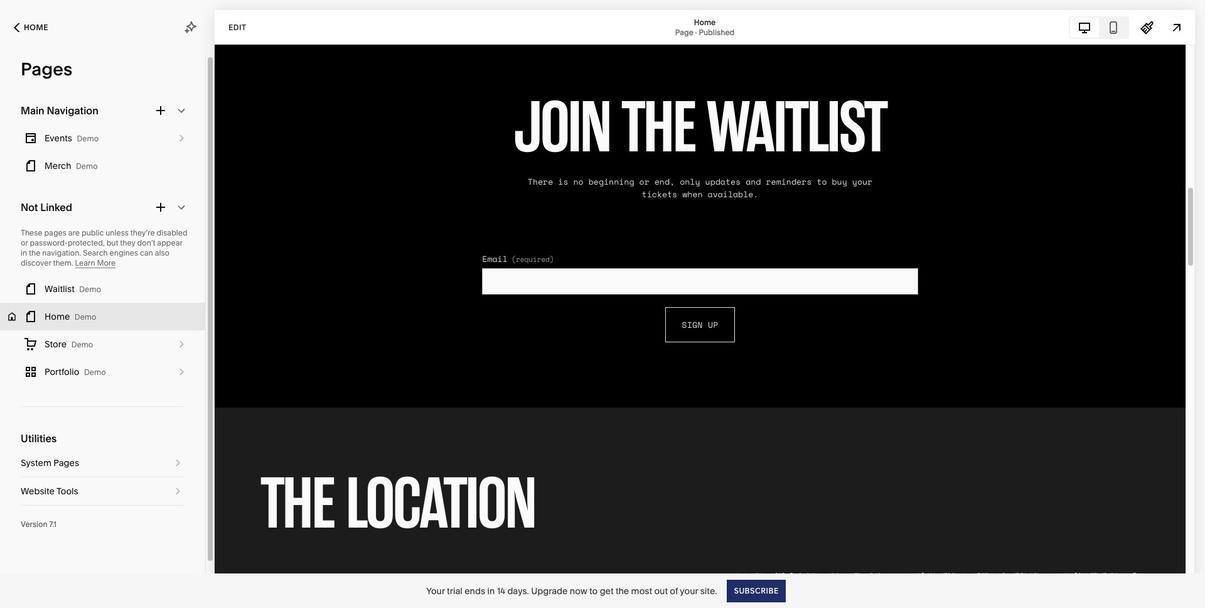 Task type: describe. For each thing, give the bounding box(es) containing it.
add a new page to the "main navigation" group image
[[154, 104, 168, 117]]

the inside these pages are public unless they're disabled or password-protected, but they don't appear in the navigation. search engines can also discover them.
[[29, 248, 40, 258]]

pages
[[44, 228, 67, 237]]

or
[[21, 238, 28, 247]]

waitlist demo
[[45, 283, 101, 295]]

14
[[497, 585, 506, 596]]

demo for portfolio
[[84, 367, 106, 377]]

system
[[21, 457, 51, 469]]

main navigation
[[21, 104, 98, 117]]

system pages
[[21, 457, 79, 469]]

search
[[83, 248, 108, 258]]

store demo
[[45, 339, 93, 350]]

home button
[[0, 14, 62, 41]]

navigation.
[[42, 248, 81, 258]]

home demo
[[45, 311, 96, 322]]

not
[[21, 201, 38, 214]]

events
[[45, 133, 72, 144]]

trial
[[447, 585, 463, 596]]

appear
[[157, 238, 183, 247]]

these
[[21, 228, 42, 237]]

demo for home
[[75, 312, 96, 322]]

navigation
[[47, 104, 98, 117]]

they
[[120, 238, 135, 247]]

password-
[[30, 238, 68, 247]]

them.
[[53, 258, 73, 268]]

linked
[[40, 201, 72, 214]]

merch
[[45, 160, 71, 171]]

out
[[655, 585, 668, 596]]

to
[[590, 585, 598, 596]]

portfolio demo
[[45, 366, 106, 377]]

subscribe
[[735, 586, 779, 595]]

website tools
[[21, 486, 78, 497]]

published
[[699, 27, 735, 37]]

waitlist
[[45, 283, 75, 295]]

store
[[45, 339, 67, 350]]

system pages button
[[21, 449, 185, 477]]

unless
[[106, 228, 129, 237]]

pages inside button
[[54, 457, 79, 469]]

of
[[670, 585, 679, 596]]

learn more
[[75, 258, 116, 268]]

version
[[21, 519, 48, 529]]

page
[[676, 27, 694, 37]]

learn
[[75, 258, 95, 268]]

edit
[[229, 22, 247, 32]]

edit button
[[220, 16, 255, 39]]



Task type: vqa. For each thing, say whether or not it's contained in the screenshot.
Home Page · Published
yes



Task type: locate. For each thing, give the bounding box(es) containing it.
most
[[632, 585, 653, 596]]

0 vertical spatial in
[[21, 248, 27, 258]]

home
[[695, 17, 716, 27], [24, 23, 48, 32], [45, 311, 70, 322]]

1 vertical spatial the
[[616, 585, 630, 596]]

in down or
[[21, 248, 27, 258]]

home inside button
[[24, 23, 48, 32]]

demo inside home demo
[[75, 312, 96, 322]]

demo inside 'portfolio demo'
[[84, 367, 106, 377]]

can
[[140, 248, 153, 258]]

portfolio
[[45, 366, 79, 377]]

also
[[155, 248, 170, 258]]

1 vertical spatial pages
[[54, 457, 79, 469]]

demo for waitlist
[[79, 285, 101, 294]]

tools
[[56, 486, 78, 497]]

demo right events
[[77, 134, 99, 143]]

your
[[680, 585, 699, 596]]

0 vertical spatial the
[[29, 248, 40, 258]]

demo inside "store demo"
[[71, 340, 93, 349]]

demo down waitlist demo
[[75, 312, 96, 322]]

learn more link
[[75, 258, 116, 268]]

utilities
[[21, 432, 57, 445]]

the right get
[[616, 585, 630, 596]]

pages up tools
[[54, 457, 79, 469]]

now
[[570, 585, 588, 596]]

1 horizontal spatial in
[[488, 585, 495, 596]]

public
[[82, 228, 104, 237]]

they're
[[131, 228, 155, 237]]

website tools button
[[21, 477, 185, 505]]

version 7.1
[[21, 519, 57, 529]]

demo right merch
[[76, 161, 98, 171]]

more
[[97, 258, 116, 268]]

the
[[29, 248, 40, 258], [616, 585, 630, 596]]

get
[[600, 585, 614, 596]]

pages
[[21, 58, 72, 80], [54, 457, 79, 469]]

0 horizontal spatial in
[[21, 248, 27, 258]]

the up discover
[[29, 248, 40, 258]]

these pages are public unless they're disabled or password-protected, but they don't appear in the navigation. search engines can also discover them.
[[21, 228, 188, 268]]

0 horizontal spatial the
[[29, 248, 40, 258]]

demo for merch
[[76, 161, 98, 171]]

upgrade
[[531, 585, 568, 596]]

protected,
[[68, 238, 105, 247]]

pages up main navigation
[[21, 58, 72, 80]]

demo inside events demo
[[77, 134, 99, 143]]

not linked
[[21, 201, 72, 214]]

ends
[[465, 585, 486, 596]]

demo inside the merch demo
[[76, 161, 98, 171]]

1 horizontal spatial the
[[616, 585, 630, 596]]

in inside these pages are public unless they're disabled or password-protected, but they don't appear in the navigation. search engines can also discover them.
[[21, 248, 27, 258]]

demo for store
[[71, 340, 93, 349]]

your
[[427, 585, 445, 596]]

0 vertical spatial pages
[[21, 58, 72, 80]]

tab list
[[1071, 17, 1129, 37]]

your trial ends in 14 days. upgrade now to get the most out of your site.
[[427, 585, 718, 596]]

site.
[[701, 585, 718, 596]]

are
[[68, 228, 80, 237]]

demo right store
[[71, 340, 93, 349]]

demo for events
[[77, 134, 99, 143]]

main
[[21, 104, 44, 117]]

but
[[107, 238, 118, 247]]

demo down learn more link
[[79, 285, 101, 294]]

merch demo
[[45, 160, 98, 171]]

days.
[[508, 585, 529, 596]]

home for home page · published
[[695, 17, 716, 27]]

home for home
[[24, 23, 48, 32]]

discover
[[21, 258, 51, 268]]

engines
[[110, 248, 138, 258]]

add a new page to the "not linked" navigation group image
[[154, 200, 168, 214]]

events demo
[[45, 133, 99, 144]]

demo inside waitlist demo
[[79, 285, 101, 294]]

in left 14 at bottom left
[[488, 585, 495, 596]]

home inside home page · published
[[695, 17, 716, 27]]

7.1
[[49, 519, 57, 529]]

disabled
[[157, 228, 188, 237]]

home page · published
[[676, 17, 735, 37]]

don't
[[137, 238, 155, 247]]

demo right the portfolio
[[84, 367, 106, 377]]

·
[[696, 27, 698, 37]]

in
[[21, 248, 27, 258], [488, 585, 495, 596]]

home for home demo
[[45, 311, 70, 322]]

1 vertical spatial in
[[488, 585, 495, 596]]

website
[[21, 486, 55, 497]]

subscribe button
[[728, 579, 786, 602]]

demo
[[77, 134, 99, 143], [76, 161, 98, 171], [79, 285, 101, 294], [75, 312, 96, 322], [71, 340, 93, 349], [84, 367, 106, 377]]



